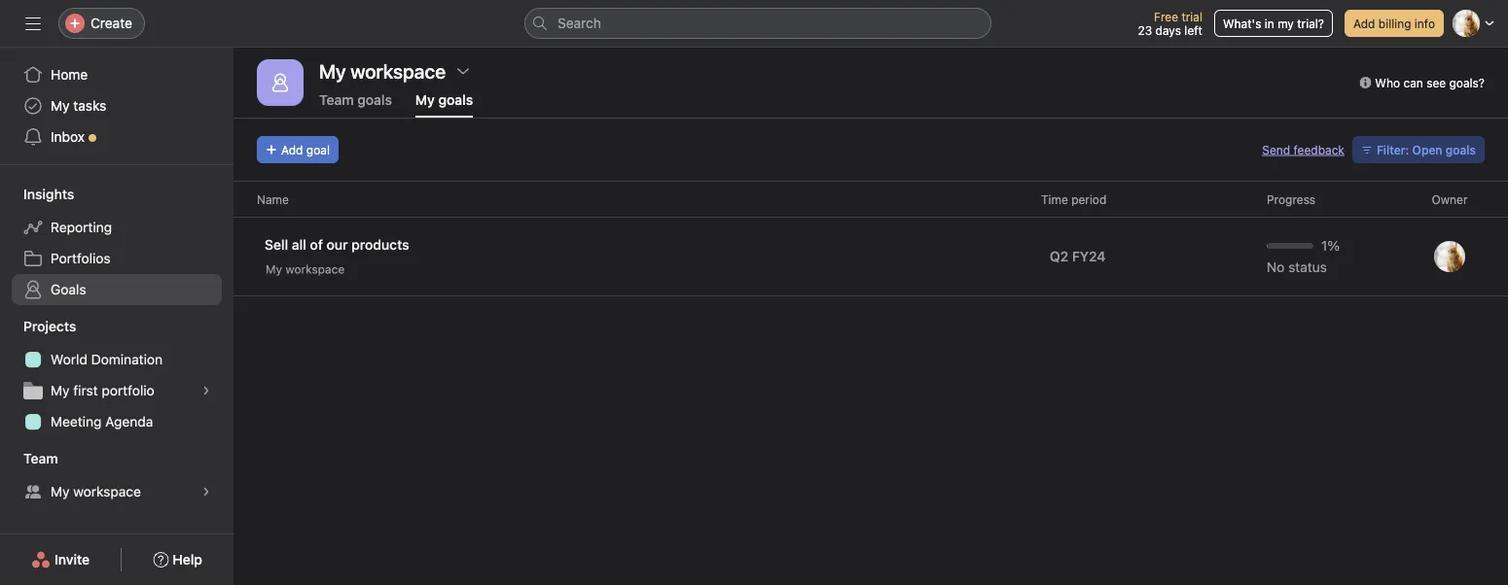 Task type: locate. For each thing, give the bounding box(es) containing it.
team up goal
[[319, 92, 354, 108]]

0 vertical spatial my workspace
[[266, 263, 345, 276]]

my workspace link
[[12, 477, 222, 508]]

filter: open goals button
[[1353, 136, 1485, 163]]

my workspace down meeting agenda
[[51, 484, 141, 500]]

search button
[[525, 8, 992, 39]]

my workspace inside teams element
[[51, 484, 141, 500]]

0 vertical spatial workspace
[[285, 263, 345, 276]]

team for team
[[23, 451, 58, 467]]

send feedback link
[[1262, 141, 1345, 159]]

my inside teams element
[[51, 484, 70, 500]]

home link
[[12, 59, 222, 91]]

projects button
[[0, 317, 76, 337]]

workspace down meeting agenda
[[73, 484, 141, 500]]

search list box
[[525, 8, 992, 39]]

my down sell at the left top
[[266, 263, 282, 276]]

1 vertical spatial my workspace
[[51, 484, 141, 500]]

1 horizontal spatial workspace
[[285, 263, 345, 276]]

my workspace
[[266, 263, 345, 276], [51, 484, 141, 500]]

first
[[73, 383, 98, 399]]

filter: open goals
[[1377, 143, 1476, 157]]

in
[[1265, 17, 1275, 30]]

billing
[[1379, 17, 1412, 30]]

my inside global element
[[51, 98, 70, 114]]

workspace
[[285, 263, 345, 276], [73, 484, 141, 500]]

goals inside dropdown button
[[1446, 143, 1476, 157]]

add for add billing info
[[1354, 17, 1375, 30]]

can
[[1404, 76, 1423, 90]]

all
[[292, 237, 306, 253]]

what's
[[1223, 17, 1262, 30]]

1 vertical spatial add
[[281, 143, 303, 157]]

add left billing
[[1354, 17, 1375, 30]]

my goals link
[[415, 92, 473, 118]]

trial?
[[1297, 17, 1324, 30]]

of
[[310, 237, 323, 253]]

what's in my trial? button
[[1214, 10, 1333, 37]]

team inside dropdown button
[[23, 451, 58, 467]]

mb button
[[1434, 241, 1466, 272]]

add left goal
[[281, 143, 303, 157]]

home
[[51, 67, 88, 83]]

invite button
[[19, 543, 102, 578]]

0 horizontal spatial team
[[23, 451, 58, 467]]

goals down the my workspace
[[357, 92, 392, 108]]

my down team dropdown button
[[51, 484, 70, 500]]

projects
[[23, 319, 76, 335]]

team button
[[0, 450, 58, 469]]

progress
[[1267, 193, 1316, 206]]

goals
[[357, 92, 392, 108], [438, 92, 473, 108], [1446, 143, 1476, 157]]

1 vertical spatial team
[[23, 451, 58, 467]]

my inside "link"
[[51, 383, 70, 399]]

insights button
[[0, 185, 74, 204]]

workspace down the of
[[285, 263, 345, 276]]

1 horizontal spatial my workspace
[[266, 263, 345, 276]]

period
[[1072, 193, 1107, 206]]

see
[[1427, 76, 1446, 90]]

1 vertical spatial workspace
[[73, 484, 141, 500]]

my tasks
[[51, 98, 106, 114]]

0 vertical spatial team
[[319, 92, 354, 108]]

add billing info button
[[1345, 10, 1444, 37]]

0 horizontal spatial goals
[[357, 92, 392, 108]]

team for team goals
[[319, 92, 354, 108]]

my
[[415, 92, 435, 108], [51, 98, 70, 114], [266, 263, 282, 276], [51, 383, 70, 399], [51, 484, 70, 500]]

23
[[1138, 23, 1152, 37]]

goals for team goals
[[357, 92, 392, 108]]

world
[[51, 352, 87, 368]]

mb
[[1441, 250, 1459, 264]]

1 horizontal spatial add
[[1354, 17, 1375, 30]]

team goals
[[319, 92, 392, 108]]

0 horizontal spatial my workspace
[[51, 484, 141, 500]]

my left 'first'
[[51, 383, 70, 399]]

1 horizontal spatial goals
[[438, 92, 473, 108]]

team down meeting
[[23, 451, 58, 467]]

add goal button
[[257, 136, 339, 163]]

0 horizontal spatial workspace
[[73, 484, 141, 500]]

add
[[1354, 17, 1375, 30], [281, 143, 303, 157]]

domination
[[91, 352, 163, 368]]

add for add goal
[[281, 143, 303, 157]]

q2
[[1050, 249, 1069, 265]]

inbox
[[51, 129, 85, 145]]

goals down show options 'image' on the top
[[438, 92, 473, 108]]

show options image
[[455, 63, 471, 79]]

1 horizontal spatial team
[[319, 92, 354, 108]]

team
[[319, 92, 354, 108], [23, 451, 58, 467]]

meeting agenda
[[51, 414, 153, 430]]

add goal
[[281, 143, 330, 157]]

our
[[327, 237, 348, 253]]

my workspace
[[319, 59, 446, 82]]

sell all of our products link
[[265, 235, 425, 256]]

0 horizontal spatial add
[[281, 143, 303, 157]]

my workspace down "all"
[[266, 263, 345, 276]]

who can see goals?
[[1375, 76, 1485, 90]]

2 horizontal spatial goals
[[1446, 143, 1476, 157]]

projects element
[[0, 309, 234, 442]]

workspace inside teams element
[[73, 484, 141, 500]]

goals right open
[[1446, 143, 1476, 157]]

create
[[91, 15, 132, 31]]

my left tasks
[[51, 98, 70, 114]]

0 vertical spatial add
[[1354, 17, 1375, 30]]

my goals
[[415, 92, 473, 108]]



Task type: describe. For each thing, give the bounding box(es) containing it.
my for 'my tasks' link
[[51, 98, 70, 114]]

see details, my workspace image
[[200, 487, 212, 498]]

sell all of our products
[[265, 237, 409, 253]]

goals
[[51, 282, 86, 298]]

agenda
[[105, 414, 153, 430]]

world domination
[[51, 352, 163, 368]]

who
[[1375, 76, 1400, 90]]

send
[[1262, 143, 1291, 157]]

team goals link
[[319, 92, 392, 118]]

my down the my workspace
[[415, 92, 435, 108]]

reporting
[[51, 219, 112, 236]]

1%
[[1322, 238, 1340, 254]]

my workspace inside dropdown button
[[266, 263, 345, 276]]

search
[[558, 15, 601, 31]]

open
[[1413, 143, 1443, 157]]

help
[[173, 552, 202, 568]]

tasks
[[73, 98, 106, 114]]

time period
[[1041, 193, 1107, 206]]

send feedback
[[1262, 143, 1345, 157]]

meeting
[[51, 414, 102, 430]]

remove image
[[352, 262, 368, 277]]

name
[[257, 193, 289, 206]]

left
[[1185, 23, 1203, 37]]

teams element
[[0, 442, 234, 512]]

reporting link
[[12, 212, 222, 243]]

my first portfolio
[[51, 383, 154, 399]]

days
[[1156, 23, 1181, 37]]

what's in my trial?
[[1223, 17, 1324, 30]]

my inside dropdown button
[[266, 263, 282, 276]]

help button
[[140, 543, 215, 578]]

goals?
[[1450, 76, 1485, 90]]

invite
[[55, 552, 90, 568]]

workspace inside dropdown button
[[285, 263, 345, 276]]

meeting agenda link
[[12, 407, 222, 438]]

my tasks link
[[12, 91, 222, 122]]

info
[[1415, 17, 1435, 30]]

world domination link
[[12, 344, 222, 376]]

status
[[1289, 259, 1327, 275]]

global element
[[0, 48, 234, 164]]

inbox link
[[12, 122, 222, 153]]

insights
[[23, 186, 74, 202]]

free trial 23 days left
[[1138, 10, 1203, 37]]

my
[[1278, 17, 1294, 30]]

q2 fy24 button
[[1041, 243, 1130, 271]]

my for my workspace link
[[51, 484, 70, 500]]

feedback
[[1294, 143, 1345, 157]]

sell
[[265, 237, 288, 253]]

portfolios
[[51, 251, 111, 267]]

my for my first portfolio "link" at bottom
[[51, 383, 70, 399]]

goals link
[[12, 274, 222, 306]]

see details, my first portfolio image
[[200, 385, 212, 397]]

fy24
[[1072, 249, 1106, 265]]

time
[[1041, 193, 1068, 206]]

portfolios link
[[12, 243, 222, 274]]

goal
[[306, 143, 330, 157]]

my first portfolio link
[[12, 376, 222, 407]]

trial
[[1182, 10, 1203, 23]]

goals for my goals
[[438, 92, 473, 108]]

insights element
[[0, 177, 234, 309]]

free
[[1154, 10, 1178, 23]]

portfolio
[[102, 383, 154, 399]]

filter:
[[1377, 143, 1409, 157]]

q2 fy24
[[1050, 249, 1106, 265]]

add billing info
[[1354, 17, 1435, 30]]

create button
[[58, 8, 145, 39]]

owner
[[1432, 193, 1468, 206]]

my workspace button
[[257, 256, 377, 283]]

no status
[[1267, 259, 1327, 275]]

hide sidebar image
[[25, 16, 41, 31]]

products
[[352, 237, 409, 253]]

no
[[1267, 259, 1285, 275]]



Task type: vqa. For each thing, say whether or not it's contained in the screenshot.
MY TASKS link in the top left of the page
yes



